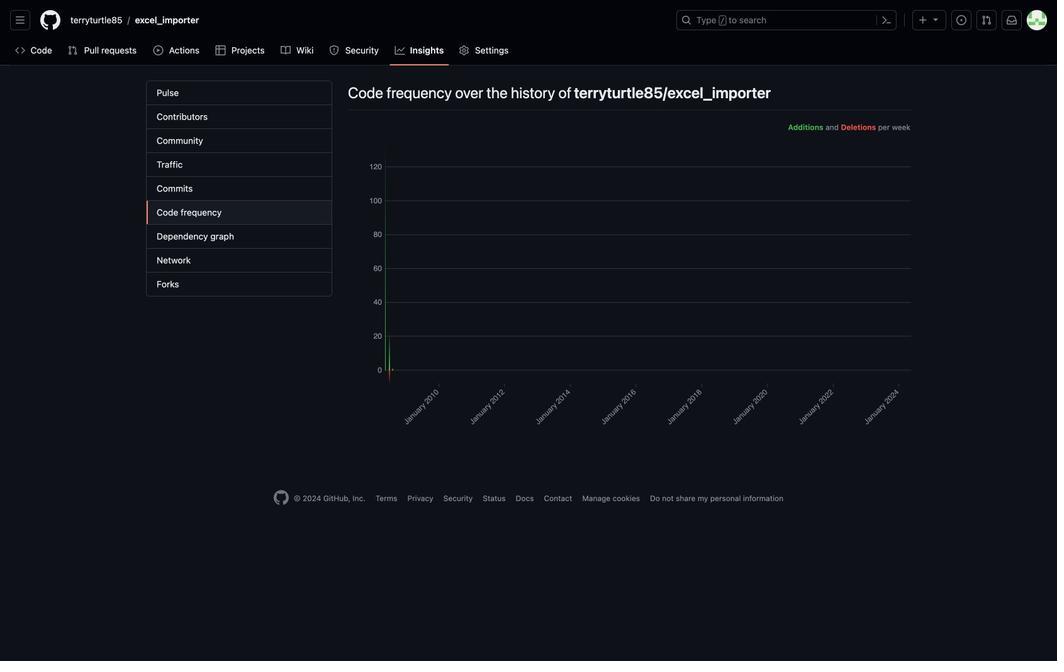 Task type: vqa. For each thing, say whether or not it's contained in the screenshot.
Insights element
yes



Task type: describe. For each thing, give the bounding box(es) containing it.
plus image
[[919, 15, 929, 25]]

code image
[[15, 45, 25, 55]]

command palette image
[[882, 15, 892, 25]]

shield image
[[329, 45, 339, 55]]

1 vertical spatial homepage image
[[274, 490, 289, 505]]

table image
[[216, 45, 226, 55]]



Task type: locate. For each thing, give the bounding box(es) containing it.
1 vertical spatial git pull request image
[[68, 45, 78, 55]]

list
[[65, 10, 669, 30]]

1 horizontal spatial git pull request image
[[982, 15, 992, 25]]

git pull request image
[[982, 15, 992, 25], [68, 45, 78, 55]]

graph image
[[395, 45, 405, 55]]

0 vertical spatial git pull request image
[[982, 15, 992, 25]]

gear image
[[459, 45, 469, 55]]

issue opened image
[[957, 15, 967, 25]]

git pull request image right the code image
[[68, 45, 78, 55]]

1 horizontal spatial homepage image
[[274, 490, 289, 505]]

insights element
[[146, 81, 332, 297]]

0 horizontal spatial homepage image
[[40, 10, 60, 30]]

notifications image
[[1007, 15, 1017, 25]]

book image
[[281, 45, 291, 55]]

triangle down image
[[931, 14, 941, 24]]

0 horizontal spatial git pull request image
[[68, 45, 78, 55]]

0 vertical spatial homepage image
[[40, 10, 60, 30]]

homepage image
[[40, 10, 60, 30], [274, 490, 289, 505]]

git pull request image right issue opened image
[[982, 15, 992, 25]]

play image
[[153, 45, 163, 55]]



